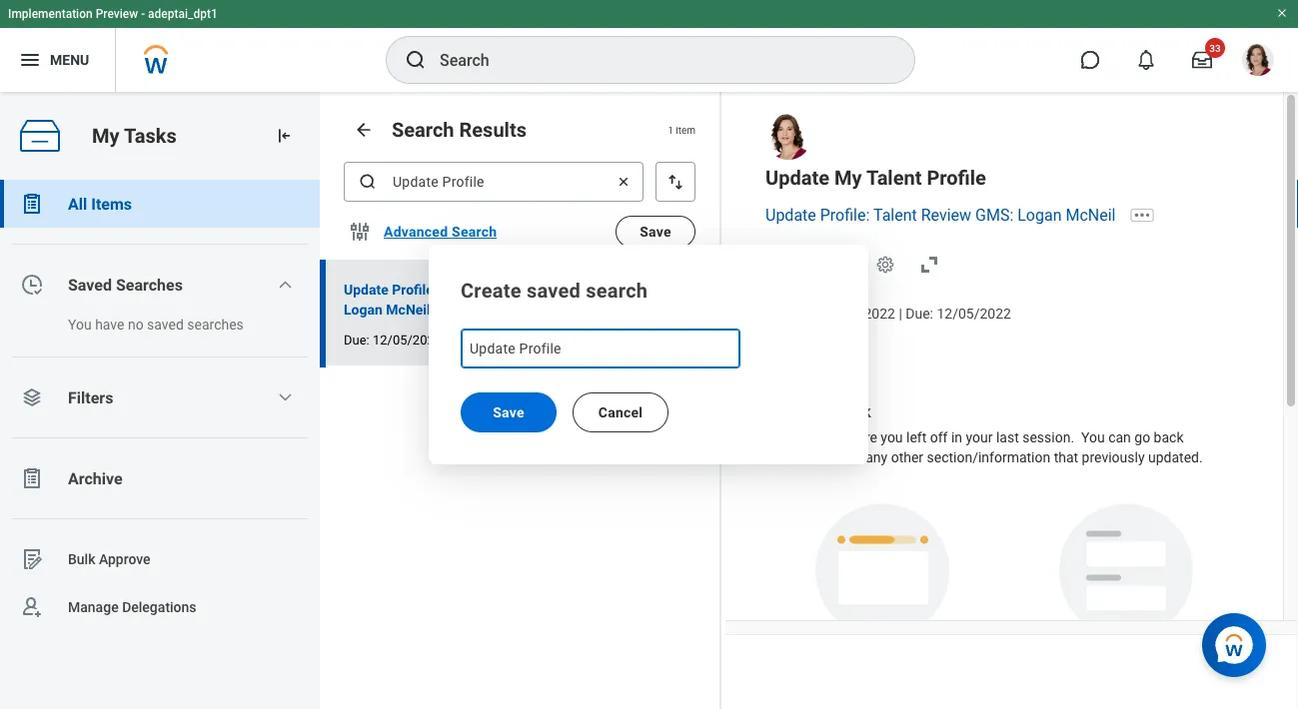 Task type: locate. For each thing, give the bounding box(es) containing it.
clipboard image left archive
[[20, 467, 44, 491]]

0 vertical spatial 11/28/2022
[[603, 282, 672, 297]]

update profile: talent review gms: logan mcneil inside button
[[344, 281, 566, 318]]

search image
[[404, 48, 428, 72]]

0 vertical spatial my
[[92, 124, 120, 148]]

1 horizontal spatial mcneil
[[1066, 206, 1116, 225]]

saved right create
[[527, 279, 581, 302]]

you
[[68, 316, 92, 333]]

create saved search
[[461, 279, 648, 302]]

0 vertical spatial mcneil
[[1066, 206, 1116, 225]]

in
[[952, 430, 963, 446]]

due:
[[906, 306, 934, 322], [344, 332, 370, 347]]

created:
[[766, 306, 818, 322]]

search down search: search results text field
[[452, 224, 497, 240]]

tasks
[[124, 124, 177, 148]]

1 vertical spatial 12/05/2022
[[373, 332, 442, 347]]

implementation preview -   adeptai_dpt1
[[8, 7, 218, 21]]

x small image
[[614, 172, 634, 192]]

searches
[[116, 275, 183, 294]]

results
[[459, 118, 527, 141]]

clipboard image for all items
[[20, 192, 44, 216]]

0 horizontal spatial update profile: talent review gms: logan mcneil
[[344, 281, 566, 318]]

0 vertical spatial logan
[[1018, 206, 1062, 225]]

update profile: talent review gms: logan mcneil link
[[766, 206, 1116, 225]]

item list element
[[320, 92, 722, 710]]

profile: inside button
[[392, 281, 438, 298]]

search right arrow left image
[[392, 118, 454, 141]]

1 vertical spatial gms:
[[532, 281, 566, 298]]

Enter Saved Search Title text field
[[461, 329, 741, 369]]

1 vertical spatial logan
[[344, 301, 383, 318]]

1 vertical spatial profile:
[[392, 281, 438, 298]]

archive button
[[0, 455, 320, 503]]

saved right no
[[147, 316, 184, 333]]

chevron down image
[[277, 277, 293, 293]]

created: 11/28/2022 | due: 12/05/2022
[[766, 306, 1012, 322]]

1 horizontal spatial my
[[835, 166, 862, 189]]

0 horizontal spatial save button
[[461, 393, 557, 433]]

12/05/2022 down fullscreen image
[[937, 306, 1012, 322]]

1 horizontal spatial save button
[[616, 216, 696, 248]]

1 horizontal spatial due:
[[906, 306, 934, 322]]

profile: down update my talent profile
[[821, 206, 870, 225]]

0 horizontal spatial review
[[483, 281, 528, 298]]

1 vertical spatial review
[[483, 281, 528, 298]]

gms:
[[976, 206, 1014, 225], [532, 281, 566, 298]]

mcneil
[[1066, 206, 1116, 225], [386, 301, 431, 318]]

0 horizontal spatial save
[[493, 405, 525, 421]]

review
[[922, 206, 972, 225], [483, 281, 528, 298]]

profile: up due: 12/05/2022
[[392, 281, 438, 298]]

1 vertical spatial my
[[835, 166, 862, 189]]

clipboard image
[[20, 192, 44, 216], [20, 467, 44, 491]]

approve
[[99, 552, 151, 568]]

my
[[92, 124, 120, 148], [835, 166, 862, 189]]

bulk approve
[[68, 552, 151, 568]]

clock check image
[[20, 273, 44, 297]]

my left tasks
[[92, 124, 120, 148]]

off
[[931, 430, 948, 446]]

update profile: talent review gms: logan mcneil down advanced search button
[[344, 281, 566, 318]]

you
[[881, 430, 903, 446]]

clipboard image left all
[[20, 192, 44, 216]]

11/28/2022 up enter saved search title text box
[[603, 282, 672, 297]]

notifications large image
[[1137, 50, 1157, 70]]

1 vertical spatial search
[[452, 224, 497, 240]]

0 horizontal spatial mcneil
[[386, 301, 431, 318]]

0 horizontal spatial due:
[[344, 332, 370, 347]]

all
[[68, 194, 87, 213]]

0 horizontal spatial saved
[[147, 316, 184, 333]]

list containing all items
[[0, 180, 320, 632]]

2 vertical spatial update
[[344, 281, 389, 298]]

my up update profile: talent review gms: logan mcneil link
[[835, 166, 862, 189]]

|
[[899, 306, 903, 322]]

0 vertical spatial save button
[[616, 216, 696, 248]]

welcome back this is where you left off in your last session.  you can go back and review any other section/information that previously updated.
[[766, 403, 1203, 466]]

all items
[[68, 194, 132, 213]]

search
[[392, 118, 454, 141], [452, 224, 497, 240]]

0 vertical spatial update profile: talent review gms: logan mcneil
[[766, 206, 1116, 225]]

talent down advanced search button
[[441, 281, 480, 298]]

1 vertical spatial clipboard image
[[20, 467, 44, 491]]

have
[[95, 316, 124, 333]]

manage delegations link
[[0, 584, 320, 632]]

you have no saved searches
[[68, 316, 244, 333]]

1 horizontal spatial logan
[[1018, 206, 1062, 225]]

1 horizontal spatial saved
[[527, 279, 581, 302]]

1 vertical spatial save
[[493, 405, 525, 421]]

0 vertical spatial 12/05/2022
[[937, 306, 1012, 322]]

save button
[[616, 216, 696, 248], [461, 393, 557, 433]]

implementation
[[8, 7, 93, 21]]

0 vertical spatial save
[[640, 224, 672, 240]]

logan inside update profile: talent review gms: logan mcneil
[[344, 301, 383, 318]]

clipboard image inside all items button
[[20, 192, 44, 216]]

0 vertical spatial gms:
[[976, 206, 1014, 225]]

1 horizontal spatial 12/05/2022
[[937, 306, 1012, 322]]

gms: down profile
[[976, 206, 1014, 225]]

1 horizontal spatial save
[[640, 224, 672, 240]]

no
[[128, 316, 144, 333]]

talent
[[867, 166, 922, 189], [874, 206, 918, 225], [441, 281, 480, 298]]

2 clipboard image from the top
[[20, 467, 44, 491]]

12/05/2022
[[937, 306, 1012, 322], [373, 332, 442, 347]]

update inside button
[[344, 281, 389, 298]]

1 vertical spatial mcneil
[[386, 301, 431, 318]]

12/05/2022 down update profile: talent review gms: logan mcneil button
[[373, 332, 442, 347]]

fullscreen image
[[918, 253, 942, 277]]

my inside "element"
[[92, 124, 120, 148]]

update my talent profile
[[766, 166, 987, 189]]

list
[[0, 180, 320, 632]]

0 vertical spatial saved
[[527, 279, 581, 302]]

talent up update profile: talent review gms: logan mcneil link
[[867, 166, 922, 189]]

1 horizontal spatial 11/28/2022
[[821, 306, 896, 322]]

update profile: talent review gms: logan mcneil down profile
[[766, 206, 1116, 225]]

0 horizontal spatial 12/05/2022
[[373, 332, 442, 347]]

this
[[796, 430, 823, 446]]

0 vertical spatial due:
[[906, 306, 934, 322]]

create saved search dialog
[[429, 245, 869, 465]]

11/28/2022
[[603, 282, 672, 297], [821, 306, 896, 322]]

1 item
[[668, 124, 696, 136]]

0 vertical spatial clipboard image
[[20, 192, 44, 216]]

1 horizontal spatial review
[[922, 206, 972, 225]]

mcneil inside update profile: talent review gms: logan mcneil
[[386, 301, 431, 318]]

1 vertical spatial 11/28/2022
[[821, 306, 896, 322]]

saved
[[527, 279, 581, 302], [147, 316, 184, 333]]

gms: right create
[[532, 281, 566, 298]]

where
[[840, 430, 878, 446]]

update
[[766, 166, 830, 189], [766, 206, 817, 225], [344, 281, 389, 298]]

my tasks
[[92, 124, 177, 148]]

configure image
[[348, 220, 372, 244]]

save inside dialog
[[493, 405, 525, 421]]

due: 12/05/2022
[[344, 332, 442, 347]]

2 vertical spatial talent
[[441, 281, 480, 298]]

11/28/2022 left | in the right top of the page
[[821, 306, 896, 322]]

clipboard image inside 'archive' button
[[20, 467, 44, 491]]

other
[[891, 450, 924, 466]]

1 vertical spatial due:
[[344, 332, 370, 347]]

1 vertical spatial update profile: talent review gms: logan mcneil
[[344, 281, 566, 318]]

talent down update my talent profile
[[874, 206, 918, 225]]

user plus image
[[20, 596, 44, 620]]

1 vertical spatial saved
[[147, 316, 184, 333]]

review down profile
[[922, 206, 972, 225]]

1 horizontal spatial profile:
[[821, 206, 870, 225]]

profile:
[[821, 206, 870, 225], [392, 281, 438, 298]]

1 clipboard image from the top
[[20, 192, 44, 216]]

update profile: talent review gms: logan mcneil
[[766, 206, 1116, 225], [344, 281, 566, 318]]

0 vertical spatial review
[[922, 206, 972, 225]]

talent inside update profile: talent review gms: logan mcneil
[[441, 281, 480, 298]]

cancel
[[599, 405, 643, 421]]

save
[[640, 224, 672, 240], [493, 405, 525, 421]]

0 horizontal spatial my
[[92, 124, 120, 148]]

0 horizontal spatial gms:
[[532, 281, 566, 298]]

search
[[586, 279, 648, 302]]

0 horizontal spatial logan
[[344, 301, 383, 318]]

0 horizontal spatial profile:
[[392, 281, 438, 298]]

logan
[[1018, 206, 1062, 225], [344, 301, 383, 318]]

0 horizontal spatial 11/28/2022
[[603, 282, 672, 297]]

review down advanced search button
[[483, 281, 528, 298]]

saved
[[68, 275, 112, 294]]



Task type: describe. For each thing, give the bounding box(es) containing it.
transformation import image
[[274, 126, 294, 146]]

0 vertical spatial search
[[392, 118, 454, 141]]

any
[[866, 450, 888, 466]]

1 vertical spatial save button
[[461, 393, 557, 433]]

profile
[[927, 166, 987, 189]]

saved inside dialog
[[527, 279, 581, 302]]

12/05/2022 inside item list element
[[373, 332, 442, 347]]

saved inside button
[[147, 316, 184, 333]]

you have no saved searches button
[[0, 309, 300, 341]]

1 vertical spatial talent
[[874, 206, 918, 225]]

clipboard image for archive
[[20, 467, 44, 491]]

advanced search
[[384, 224, 497, 240]]

advanced
[[384, 224, 448, 240]]

updated.
[[1149, 450, 1203, 466]]

and review
[[796, 450, 863, 466]]

due: inside item list element
[[344, 332, 370, 347]]

0 vertical spatial update
[[766, 166, 830, 189]]

employee's photo (logan mcneil) image
[[766, 114, 812, 160]]

profile logan mcneil element
[[1231, 38, 1287, 82]]

advanced search button
[[376, 212, 505, 252]]

left
[[907, 430, 927, 446]]

is
[[826, 430, 837, 446]]

0 vertical spatial profile:
[[821, 206, 870, 225]]

Search: Search Results text field
[[344, 162, 644, 202]]

close environment banner image
[[1277, 7, 1289, 19]]

my tasks element
[[0, 92, 320, 710]]

1 horizontal spatial update profile: talent review gms: logan mcneil
[[766, 206, 1116, 225]]

arrow left image
[[354, 120, 374, 140]]

delegations
[[122, 600, 197, 616]]

adeptai_dpt1
[[148, 7, 218, 21]]

bulk approve link
[[0, 536, 320, 584]]

preview
[[96, 7, 138, 21]]

can go
[[1109, 430, 1151, 446]]

rename image
[[20, 548, 44, 572]]

bulk
[[68, 552, 95, 568]]

1 horizontal spatial gms:
[[976, 206, 1014, 225]]

1
[[668, 124, 674, 136]]

search inside button
[[452, 224, 497, 240]]

searches
[[187, 316, 244, 333]]

that previously
[[1054, 450, 1145, 466]]

section/information
[[927, 450, 1051, 466]]

implementation preview -   adeptai_dpt1 banner
[[0, 0, 1299, 92]]

welcome
[[766, 403, 832, 422]]

last
[[997, 430, 1020, 446]]

back
[[1154, 430, 1184, 446]]

create
[[461, 279, 522, 302]]

session.
[[1023, 430, 1075, 446]]

manage
[[68, 600, 119, 616]]

items
[[91, 194, 132, 213]]

review inside update profile: talent review gms: logan mcneil
[[483, 281, 528, 298]]

0 vertical spatial talent
[[867, 166, 922, 189]]

search results
[[392, 118, 527, 141]]

your
[[966, 430, 993, 446]]

item
[[676, 124, 696, 136]]

back
[[836, 403, 872, 422]]

cancel button
[[573, 393, 669, 433]]

saved searches
[[68, 275, 183, 294]]

manage delegations
[[68, 600, 197, 616]]

saved searches button
[[0, 261, 320, 309]]

archive
[[68, 469, 123, 488]]

gms: inside button
[[532, 281, 566, 298]]

all items button
[[0, 180, 320, 228]]

search image
[[358, 172, 378, 192]]

save inside item list element
[[640, 224, 672, 240]]

update profile: talent review gms: logan mcneil button
[[344, 278, 592, 322]]

inbox large image
[[1193, 50, 1213, 70]]

11/28/2022 inside item list element
[[603, 282, 672, 297]]

-
[[141, 7, 145, 21]]

1 vertical spatial update
[[766, 206, 817, 225]]



Task type: vqa. For each thing, say whether or not it's contained in the screenshot.
topmost Financial
no



